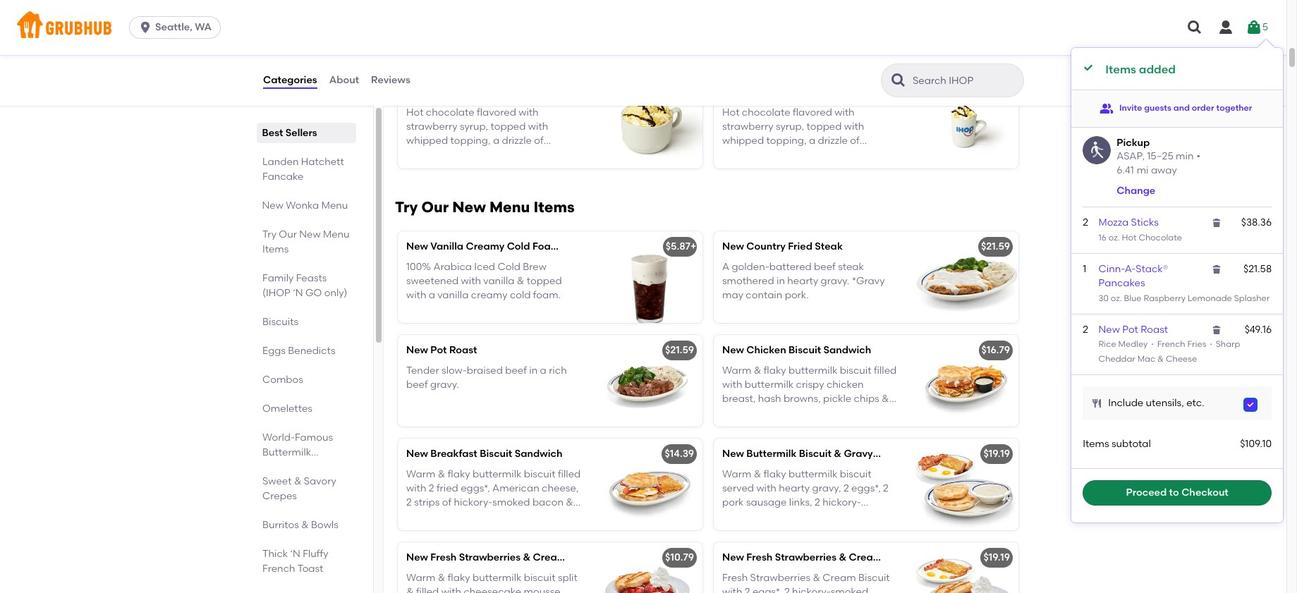 Task type: locate. For each thing, give the bounding box(es) containing it.
pork. inside 'a golden-battered beef steak smothered in hearty gravy.  *gravy may contain pork.'
[[785, 289, 809, 301]]

1 horizontal spatial flaky
[[764, 468, 787, 480]]

1 horizontal spatial try our new menu items
[[395, 199, 575, 216]]

may
[[723, 289, 744, 301], [758, 526, 779, 538]]

hickory- up hash on the right of the page
[[823, 497, 861, 509]]

1 strawberry from the left
[[406, 121, 458, 133]]

0 vertical spatial beef
[[814, 261, 836, 273]]

blue
[[1124, 293, 1142, 303]]

$19.19 for new buttermilk biscuit & gravy combo
[[984, 448, 1011, 460]]

vanilla down sweetened
[[438, 289, 469, 301]]

1 vertical spatial biscuit
[[524, 572, 556, 584]]

may inside 'a golden-battered beef steak smothered in hearty gravy.  *gravy may contain pork.'
[[723, 289, 744, 301]]

in
[[777, 275, 785, 287], [529, 365, 538, 377]]

items
[[1106, 63, 1137, 76], [534, 199, 575, 216], [263, 243, 289, 255], [1083, 438, 1110, 450]]

1 vertical spatial roast
[[449, 345, 477, 357]]

& left the gravy
[[834, 448, 842, 460]]

roast
[[1141, 324, 1169, 336], [449, 345, 477, 357]]

1 sugar. from the left
[[406, 164, 436, 176]]

roast up rice medley ∙ french fries
[[1141, 324, 1169, 336]]

drizzle for strawberry
[[502, 135, 532, 147]]

hickory- down 'new fresh strawberries & cream biscuit combo'
[[793, 586, 831, 593]]

chocolate
[[591, 86, 642, 98], [922, 86, 973, 98], [1139, 233, 1183, 243]]

1 horizontal spatial beef
[[505, 365, 527, 377]]

svg image inside 5 button
[[1246, 19, 1263, 36]]

scrumdiddlyumptious for scrumdiddlyumptious strawberry hot chocolate
[[406, 86, 513, 98]]

new down smoked
[[723, 552, 744, 564]]

0 horizontal spatial chocolate
[[591, 86, 642, 98]]

svg image inside seattle, wa "button"
[[138, 20, 153, 35]]

biscuit right 'breakfast'
[[480, 448, 513, 460]]

1 horizontal spatial pot
[[1123, 324, 1139, 336]]

eggs*,
[[852, 483, 881, 495], [753, 586, 782, 593]]

drizzle
[[502, 135, 532, 147], [818, 135, 848, 147]]

cream for biscuit
[[849, 552, 883, 564]]

0 horizontal spatial topped
[[491, 121, 526, 133]]

pot
[[1123, 324, 1139, 336], [431, 345, 447, 357]]

of
[[534, 135, 544, 147], [850, 135, 860, 147]]

pickup
[[1117, 137, 1150, 149]]

warm for warm & flaky buttermilk biscuit served with hearty gravy, 2 eggs*, 2 pork sausage links, 2 hickory- smoked bacon strips & hash browns. *gravy may contain pork.
[[723, 468, 752, 480]]

svg image
[[1187, 19, 1204, 36], [1246, 19, 1263, 36], [138, 20, 153, 35], [1083, 62, 1095, 73]]

1 vertical spatial gravy.
[[431, 379, 459, 391]]

buttermilk up cheesecake
[[473, 572, 522, 584]]

& up warm & flaky buttermilk biscuit split & filled with cheesecake mousse
[[523, 552, 531, 564]]

& up served
[[754, 468, 762, 480]]

pancakes up sweet
[[263, 462, 309, 474]]

a inside tender slow-braised beef in a rich beef gravy.
[[540, 365, 547, 377]]

2 topping, from the left
[[767, 135, 807, 147]]

items subtotal
[[1083, 438, 1152, 450]]

'n inside thick 'n fluffy french toast
[[290, 548, 301, 560]]

biscuit inside warm & flaky buttermilk biscuit served with hearty gravy, 2 eggs*, 2 pork sausage links, 2 hickory- smoked bacon strips & hash browns. *gravy may contain pork.
[[840, 468, 872, 480]]

1 hot chocolate flavored with strawberry syrup, topped with whipped topping, a drizzle of chocolate sauce and gold glitter sugar. from the left
[[406, 106, 562, 176]]

gravy. for beef
[[431, 379, 459, 391]]

sandwich
[[824, 345, 872, 357], [515, 448, 563, 460]]

about
[[329, 74, 359, 86]]

0 horizontal spatial whipped
[[406, 135, 448, 147]]

pancakes inside world-famous buttermilk pancakes sweet & savory crepes
[[263, 462, 309, 474]]

*gravy inside 'a golden-battered beef steak smothered in hearty gravy.  *gravy may contain pork.'
[[852, 275, 885, 287]]

2 glitter from the left
[[850, 149, 878, 161]]

topped up foam.
[[527, 275, 562, 287]]

topping,
[[451, 135, 491, 147], [767, 135, 807, 147]]

1 vertical spatial new pot roast
[[406, 345, 477, 357]]

new up rice
[[1099, 324, 1121, 336]]

pickup icon image
[[1083, 136, 1112, 164]]

benedicts
[[288, 345, 336, 357]]

go
[[305, 287, 322, 299]]

feasts
[[296, 272, 327, 284]]

a inside 100% arabica iced cold brew sweetened with vanilla & topped with a vanilla creamy cold foam.
[[429, 289, 435, 301]]

0 horizontal spatial biscuit
[[524, 572, 556, 584]]

1 horizontal spatial topping,
[[767, 135, 807, 147]]

0 horizontal spatial pork.
[[785, 289, 809, 301]]

cream inside the fresh strawberries & cream biscuit with 2 eggs*, 2 hickory-smoke
[[823, 572, 856, 584]]

1 horizontal spatial topped
[[527, 275, 562, 287]]

1 horizontal spatial sandwich
[[824, 345, 872, 357]]

foam
[[533, 241, 560, 253]]

1 horizontal spatial drizzle
[[818, 135, 848, 147]]

2 $19.19 from the top
[[984, 552, 1011, 564]]

pickup asap, 15–25 min • 6.41 mi away
[[1117, 137, 1201, 177]]

bowls
[[311, 519, 339, 531]]

fries
[[1188, 340, 1207, 349]]

1 horizontal spatial syrup,
[[776, 121, 805, 133]]

1 vertical spatial brew
[[523, 261, 547, 273]]

1 horizontal spatial roast
[[1141, 324, 1169, 336]]

1 horizontal spatial brew
[[588, 241, 613, 253]]

biscuit
[[840, 468, 872, 480], [524, 572, 556, 584]]

1 vertical spatial combo
[[920, 552, 956, 564]]

contain down smothered in the right top of the page
[[746, 289, 783, 301]]

0 horizontal spatial buttermilk
[[473, 572, 522, 584]]

gravy. inside tender slow-braised beef in a rich beef gravy.
[[431, 379, 459, 391]]

0 vertical spatial $21.59
[[982, 241, 1011, 253]]

0 horizontal spatial of
[[534, 135, 544, 147]]

strawberry
[[406, 121, 458, 133], [723, 121, 774, 133]]

1 scrumdiddlyumptious from the left
[[406, 86, 513, 98]]

try our new menu items up creamy at the top left
[[395, 199, 575, 216]]

0 horizontal spatial eggs*,
[[753, 586, 782, 593]]

& inside world-famous buttermilk pancakes sweet & savory crepes
[[294, 476, 302, 488]]

creamy
[[466, 241, 505, 253]]

1 horizontal spatial buttermilk
[[747, 448, 797, 460]]

beef
[[814, 261, 836, 273], [505, 365, 527, 377], [406, 379, 428, 391]]

buttermilk inside world-famous buttermilk pancakes sweet & savory crepes
[[263, 447, 311, 459]]

flaky for hearty
[[764, 468, 787, 480]]

chocolate down sticks
[[1139, 233, 1183, 243]]

invite
[[1120, 103, 1143, 113]]

beef right the braised
[[505, 365, 527, 377]]

new pot roast up medley
[[1099, 324, 1169, 336]]

0 vertical spatial hickory-
[[823, 497, 861, 509]]

sandwich for new chicken biscuit sandwich
[[824, 345, 872, 357]]

svg image left $38.36
[[1212, 218, 1223, 229]]

beef inside 'a golden-battered beef steak smothered in hearty gravy.  *gravy may contain pork.'
[[814, 261, 836, 273]]

menu down new wonka menu
[[323, 229, 350, 241]]

buttermilk up served
[[747, 448, 797, 460]]

biscuits
[[263, 316, 299, 328]]

gold
[[510, 149, 532, 161], [826, 149, 848, 161]]

1 horizontal spatial new pot roast
[[1099, 324, 1169, 336]]

gold down jr.
[[826, 149, 848, 161]]

svg image for 5
[[1246, 19, 1263, 36]]

roast up slow-
[[449, 345, 477, 357]]

pork. down battered
[[785, 289, 809, 301]]

eggs*, inside the fresh strawberries & cream biscuit with 2 eggs*, 2 hickory-smoke
[[753, 586, 782, 593]]

2
[[1083, 217, 1089, 229], [1083, 324, 1089, 336], [844, 483, 849, 495], [884, 483, 889, 495], [815, 497, 821, 509], [745, 586, 751, 593], [785, 586, 790, 593]]

hearty up links,
[[779, 483, 810, 495]]

hot chocolate flavored with strawberry syrup, topped with whipped topping, a drizzle of chocolate sauce and gold glitter sugar. down jr.
[[723, 106, 878, 176]]

1 horizontal spatial gold
[[826, 149, 848, 161]]

1 gold from the left
[[510, 149, 532, 161]]

gravy. down slow-
[[431, 379, 459, 391]]

2 sauce from the left
[[774, 149, 803, 161]]

contain inside warm & flaky buttermilk biscuit served with hearty gravy, 2 eggs*, 2 pork sausage links, 2 hickory- smoked bacon strips & hash browns. *gravy may contain pork.
[[782, 526, 818, 538]]

1 syrup, from the left
[[460, 121, 488, 133]]

hot chocolate flavored with strawberry syrup, topped with whipped topping, a drizzle of chocolate sauce and gold glitter sugar. down scrumdiddlyumptious strawberry hot chocolate
[[406, 106, 562, 176]]

1 vertical spatial in
[[529, 365, 538, 377]]

jr. magical breakfast medley image
[[597, 0, 703, 65]]

∙
[[1150, 340, 1156, 349], [1207, 340, 1216, 349]]

pancakes inside the cinn-a-stack® pancakes
[[1099, 278, 1146, 290]]

2 of from the left
[[850, 135, 860, 147]]

new up tender
[[406, 345, 428, 357]]

biscuit inside warm & flaky buttermilk biscuit split & filled with cheesecake mousse
[[524, 572, 556, 584]]

1 horizontal spatial in
[[777, 275, 785, 287]]

thick
[[263, 548, 288, 560]]

1 vertical spatial hearty
[[779, 483, 810, 495]]

vanilla up 'creamy'
[[484, 275, 515, 287]]

buttermilk down world-
[[263, 447, 311, 459]]

gold down scrumdiddlyumptious strawberry hot chocolate
[[510, 149, 532, 161]]

world-
[[263, 432, 295, 444]]

0 horizontal spatial gold
[[510, 149, 532, 161]]

1 vertical spatial may
[[758, 526, 779, 538]]

sugar. for scrumdiddlyumptious jr. strawberry hot chocolate
[[723, 164, 752, 176]]

0 horizontal spatial sandwich
[[515, 448, 563, 460]]

0 horizontal spatial sugar.
[[406, 164, 436, 176]]

buttermilk inside warm & flaky buttermilk biscuit split & filled with cheesecake mousse
[[473, 572, 522, 584]]

1 glitter from the left
[[534, 149, 562, 161]]

hearty for battered
[[788, 275, 819, 287]]

in left the rich
[[529, 365, 538, 377]]

topped down jr.
[[807, 121, 842, 133]]

tender
[[406, 365, 439, 377]]

hickory-
[[823, 497, 861, 509], [793, 586, 831, 593]]

new
[[452, 199, 486, 216], [263, 200, 284, 212], [299, 229, 321, 241], [406, 241, 428, 253], [723, 241, 744, 253], [1099, 324, 1121, 336], [406, 345, 428, 357], [723, 345, 744, 357], [406, 448, 428, 460], [723, 448, 744, 460], [406, 552, 428, 564], [723, 552, 744, 564]]

flaky inside warm & flaky buttermilk biscuit served with hearty gravy, 2 eggs*, 2 pork sausage links, 2 hickory- smoked bacon strips & hash browns. *gravy may contain pork.
[[764, 468, 787, 480]]

cold for foam
[[507, 241, 530, 253]]

brew right foam
[[588, 241, 613, 253]]

strawberries down bacon
[[751, 572, 811, 584]]

2 drizzle from the left
[[818, 135, 848, 147]]

pancakes for famous
[[263, 462, 309, 474]]

1 horizontal spatial of
[[850, 135, 860, 147]]

$21.58
[[1244, 263, 1272, 275]]

1 sauce from the left
[[457, 149, 486, 161]]

& inside 100% arabica iced cold brew sweetened with vanilla & topped with a vanilla creamy cold foam.
[[517, 275, 525, 287]]

breakfast
[[431, 448, 478, 460]]

french up cheese
[[1158, 340, 1186, 349]]

0 horizontal spatial our
[[279, 229, 297, 241]]

menu inside try our new menu items
[[323, 229, 350, 241]]

1 horizontal spatial combo
[[920, 552, 956, 564]]

0 horizontal spatial ∙
[[1150, 340, 1156, 349]]

items left added
[[1106, 63, 1137, 76]]

svg image
[[1218, 19, 1235, 36], [1212, 218, 1223, 229], [1212, 264, 1223, 275], [1212, 325, 1223, 336], [1092, 398, 1103, 409], [1247, 401, 1256, 409]]

$21.59 for tender slow-braised beef in a rich beef gravy.
[[665, 345, 694, 357]]

hearty for flaky
[[779, 483, 810, 495]]

2 scrumdiddlyumptious from the left
[[723, 86, 829, 98]]

2 flavored from the left
[[793, 106, 833, 118]]

new country fried steak image
[[913, 232, 1019, 323]]

fresh up filled
[[431, 552, 457, 564]]

glitter down scrumdiddlyumptious jr. strawberry hot chocolate
[[850, 149, 878, 161]]

1 flavored from the left
[[477, 106, 516, 118]]

hickory- inside the fresh strawberries & cream biscuit with 2 eggs*, 2 hickory-smoke
[[793, 586, 831, 593]]

medley
[[1119, 340, 1148, 349]]

buttermilk up gravy,
[[789, 468, 838, 480]]

cream down browns.
[[849, 552, 883, 564]]

0 horizontal spatial may
[[723, 289, 744, 301]]

fresh strawberries & cream biscuit with 2 eggs*, 2 hickory-smoke
[[723, 572, 893, 593]]

2 horizontal spatial and
[[1174, 103, 1190, 113]]

1 vertical spatial *gravy
[[723, 526, 756, 538]]

brew inside 100% arabica iced cold brew sweetened with vanilla & topped with a vanilla creamy cold foam.
[[523, 261, 547, 273]]

pork. inside warm & flaky buttermilk biscuit served with hearty gravy, 2 eggs*, 2 pork sausage links, 2 hickory- smoked bacon strips & hash browns. *gravy may contain pork.
[[821, 526, 845, 538]]

biscuit down the gravy
[[840, 468, 872, 480]]

scrumdiddlyumptious jr. strawberry hot chocolate image
[[913, 77, 1019, 169]]

pot up slow-
[[431, 345, 447, 357]]

∙ down lemonade
[[1207, 340, 1216, 349]]

2 syrup, from the left
[[776, 121, 805, 133]]

about button
[[329, 55, 360, 106]]

items left subtotal
[[1083, 438, 1110, 450]]

0 horizontal spatial warm
[[406, 572, 436, 584]]

1 vertical spatial beef
[[505, 365, 527, 377]]

biscuit down 'new fresh strawberries & cream biscuit combo'
[[859, 572, 890, 584]]

try inside try our new menu items
[[263, 229, 277, 241]]

beef down tender
[[406, 379, 428, 391]]

drizzle down jr.
[[818, 135, 848, 147]]

fresh down bacon
[[747, 552, 773, 564]]

chocolate inside items added tooltip
[[1139, 233, 1183, 243]]

2 whipped from the left
[[723, 135, 764, 147]]

steak
[[838, 261, 864, 273]]

2 strawberry from the left
[[723, 121, 774, 133]]

topping, for jr.
[[767, 135, 807, 147]]

warm up filled
[[406, 572, 436, 584]]

cold down new vanilla creamy cold foam cold brew
[[498, 261, 521, 273]]

0 vertical spatial warm
[[723, 468, 752, 480]]

2 sugar. from the left
[[723, 164, 752, 176]]

0 vertical spatial try
[[395, 199, 418, 216]]

gravy. for hearty
[[821, 275, 850, 287]]

0 vertical spatial pancakes
[[1099, 278, 1146, 290]]

1 vertical spatial sandwich
[[515, 448, 563, 460]]

chocolate for 16 oz. hot chocolate
[[1139, 233, 1183, 243]]

0 vertical spatial buttermilk
[[789, 468, 838, 480]]

oz. for mozza sticks
[[1109, 233, 1120, 243]]

our down 'wonka'
[[279, 229, 297, 241]]

strawberry for scrumdiddlyumptious strawberry hot chocolate
[[406, 121, 458, 133]]

try up family
[[263, 229, 277, 241]]

glitter down scrumdiddlyumptious strawberry hot chocolate
[[534, 149, 562, 161]]

1 horizontal spatial buttermilk
[[789, 468, 838, 480]]

& inside sharp cheddar mac & cheese
[[1158, 354, 1164, 364]]

hickory- inside warm & flaky buttermilk biscuit served with hearty gravy, 2 eggs*, 2 pork sausage links, 2 hickory- smoked bacon strips & hash browns. *gravy may contain pork.
[[823, 497, 861, 509]]

∙ up mac
[[1150, 340, 1156, 349]]

0 vertical spatial $19.19
[[984, 448, 1011, 460]]

of down scrumdiddlyumptious strawberry hot chocolate
[[534, 135, 544, 147]]

try
[[395, 199, 418, 216], [263, 229, 277, 241]]

1 horizontal spatial biscuit
[[840, 468, 872, 480]]

1 horizontal spatial may
[[758, 526, 779, 538]]

1 vertical spatial buttermilk
[[473, 572, 522, 584]]

cream down 'new fresh strawberries & cream biscuit combo'
[[823, 572, 856, 584]]

chicken
[[747, 345, 787, 357]]

main navigation navigation
[[0, 0, 1287, 55]]

gravy. down the steak
[[821, 275, 850, 287]]

savory
[[304, 476, 336, 488]]

1 vertical spatial $19.19
[[984, 552, 1011, 564]]

hearty inside warm & flaky buttermilk biscuit served with hearty gravy, 2 eggs*, 2 pork sausage links, 2 hickory- smoked bacon strips & hash browns. *gravy may contain pork.
[[779, 483, 810, 495]]

1 strawberry from the left
[[515, 86, 569, 98]]

0 horizontal spatial in
[[529, 365, 538, 377]]

buttermilk for biscuit
[[789, 468, 838, 480]]

1 vertical spatial pork.
[[821, 526, 845, 538]]

gravy.
[[821, 275, 850, 287], [431, 379, 459, 391]]

2 gold from the left
[[826, 149, 848, 161]]

brew down foam
[[523, 261, 547, 273]]

0 horizontal spatial brew
[[523, 261, 547, 273]]

svg image inside items added tooltip
[[1083, 62, 1095, 73]]

cold for brew
[[498, 261, 521, 273]]

0 horizontal spatial beef
[[406, 379, 428, 391]]

iced
[[474, 261, 495, 273]]

strawberry
[[515, 86, 569, 98], [846, 86, 900, 98]]

french down thick
[[263, 563, 295, 575]]

hot
[[571, 86, 589, 98], [902, 86, 920, 98], [406, 106, 424, 118], [723, 106, 740, 118], [1122, 233, 1137, 243]]

gold for jr.
[[826, 149, 848, 161]]

sauce for jr.
[[774, 149, 803, 161]]

biscuit
[[789, 345, 822, 357], [480, 448, 513, 460], [799, 448, 832, 460], [569, 552, 602, 564], [885, 552, 918, 564], [859, 572, 890, 584]]

0 vertical spatial 'n
[[293, 287, 303, 299]]

beef for steak
[[814, 261, 836, 273]]

•
[[1197, 150, 1201, 162]]

flavored down scrumdiddlyumptious strawberry hot chocolate
[[477, 106, 516, 118]]

2 strawberry from the left
[[846, 86, 900, 98]]

1 drizzle from the left
[[502, 135, 532, 147]]

strawberries for flaky
[[459, 552, 521, 564]]

0 horizontal spatial glitter
[[534, 149, 562, 161]]

topped
[[491, 121, 526, 133], [807, 121, 842, 133], [527, 275, 562, 287]]

$16.79
[[982, 345, 1011, 357]]

of down scrumdiddlyumptious jr. strawberry hot chocolate
[[850, 135, 860, 147]]

1 horizontal spatial our
[[422, 199, 449, 216]]

sauce
[[457, 149, 486, 161], [774, 149, 803, 161]]

1 horizontal spatial sauce
[[774, 149, 803, 161]]

&
[[517, 275, 525, 287], [1158, 354, 1164, 364], [834, 448, 842, 460], [754, 468, 762, 480], [294, 476, 302, 488], [824, 511, 831, 523], [301, 519, 309, 531], [523, 552, 531, 564], [839, 552, 847, 564], [438, 572, 445, 584], [813, 572, 821, 584], [406, 586, 414, 593]]

1 horizontal spatial scrumdiddlyumptious
[[723, 86, 829, 98]]

sugar.
[[406, 164, 436, 176], [723, 164, 752, 176]]

0 horizontal spatial $21.59
[[665, 345, 694, 357]]

biscuit left split
[[524, 572, 556, 584]]

new up served
[[723, 448, 744, 460]]

0 horizontal spatial french
[[263, 563, 295, 575]]

6.41
[[1117, 165, 1134, 177]]

oz.
[[1109, 233, 1120, 243], [1111, 293, 1122, 303]]

glitter for strawberry
[[534, 149, 562, 161]]

svg image for items added
[[1083, 62, 1095, 73]]

1 vertical spatial try
[[263, 229, 277, 241]]

new buttermilk biscuit & gravy combo image
[[913, 439, 1019, 531]]

new left 'breakfast'
[[406, 448, 428, 460]]

*gravy down the steak
[[852, 275, 885, 287]]

oz. right 16
[[1109, 233, 1120, 243]]

1 vertical spatial french
[[263, 563, 295, 575]]

0 horizontal spatial buttermilk
[[263, 447, 311, 459]]

willy's jr. french toast dippers image
[[913, 0, 1019, 65]]

french inside thick 'n fluffy french toast
[[263, 563, 295, 575]]

0 horizontal spatial strawberry
[[515, 86, 569, 98]]

in inside tender slow-braised beef in a rich beef gravy.
[[529, 365, 538, 377]]

0 vertical spatial roast
[[1141, 324, 1169, 336]]

menu up new vanilla creamy cold foam cold brew
[[490, 199, 530, 216]]

french
[[1158, 340, 1186, 349], [263, 563, 295, 575]]

pancakes for a-
[[1099, 278, 1146, 290]]

1 horizontal spatial chocolate
[[922, 86, 973, 98]]

scrumdiddlyumptious strawberry hot chocolate
[[406, 86, 642, 98]]

sandwich for new breakfast biscuit sandwich
[[515, 448, 563, 460]]

1 horizontal spatial *gravy
[[852, 275, 885, 287]]

cold left foam
[[507, 241, 530, 253]]

1
[[1083, 263, 1087, 275]]

0 horizontal spatial try our new menu items
[[263, 229, 350, 255]]

items up family
[[263, 243, 289, 255]]

0 vertical spatial pot
[[1123, 324, 1139, 336]]

'n right thick
[[290, 548, 301, 560]]

1 horizontal spatial hot chocolate flavored with strawberry syrup, topped with whipped topping, a drizzle of chocolate sauce and gold glitter sugar.
[[723, 106, 878, 176]]

0 vertical spatial sandwich
[[824, 345, 872, 357]]

& right mac
[[1158, 354, 1164, 364]]

cold inside 100% arabica iced cold brew sweetened with vanilla & topped with a vanilla creamy cold foam.
[[498, 261, 521, 273]]

new breakfast biscuit sandwich
[[406, 448, 563, 460]]

0 vertical spatial contain
[[746, 289, 783, 301]]

hearty inside 'a golden-battered beef steak smothered in hearty gravy.  *gravy may contain pork.'
[[788, 275, 819, 287]]

1 horizontal spatial flavored
[[793, 106, 833, 118]]

biscuit inside the fresh strawberries & cream biscuit with 2 eggs*, 2 hickory-smoke
[[859, 572, 890, 584]]

1 topping, from the left
[[451, 135, 491, 147]]

topping, for strawberry
[[451, 135, 491, 147]]

with
[[519, 106, 539, 118], [835, 106, 855, 118], [528, 121, 548, 133], [845, 121, 865, 133], [461, 275, 481, 287], [406, 289, 427, 301], [757, 483, 777, 495], [442, 586, 462, 593], [723, 586, 743, 593]]

0 horizontal spatial pot
[[431, 345, 447, 357]]

fresh down smoked
[[723, 572, 748, 584]]

0 horizontal spatial vanilla
[[438, 289, 469, 301]]

chocolate right search icon
[[922, 86, 973, 98]]

pork. down hash on the right of the page
[[821, 526, 845, 538]]

order
[[1192, 103, 1215, 113]]

warm inside warm & flaky buttermilk biscuit served with hearty gravy, 2 eggs*, 2 pork sausage links, 2 hickory- smoked bacon strips & hash browns. *gravy may contain pork.
[[723, 468, 752, 480]]

proceed to checkout
[[1127, 487, 1229, 499]]

0 horizontal spatial topping,
[[451, 135, 491, 147]]

flaky inside warm & flaky buttermilk biscuit split & filled with cheesecake mousse
[[448, 572, 470, 584]]

1 horizontal spatial pork.
[[821, 526, 845, 538]]

0 vertical spatial may
[[723, 289, 744, 301]]

try our new menu items down new wonka menu
[[263, 229, 350, 255]]

1 vertical spatial eggs*,
[[753, 586, 782, 593]]

a down scrumdiddlyumptious jr. strawberry hot chocolate
[[809, 135, 816, 147]]

& right sweet
[[294, 476, 302, 488]]

asap,
[[1117, 150, 1145, 162]]

0 horizontal spatial combo
[[876, 448, 912, 460]]

french inside items added tooltip
[[1158, 340, 1186, 349]]

2 vertical spatial beef
[[406, 379, 428, 391]]

a
[[493, 135, 500, 147], [809, 135, 816, 147], [429, 289, 435, 301], [540, 365, 547, 377]]

1 of from the left
[[534, 135, 544, 147]]

mozza sticks
[[1099, 217, 1159, 229]]

syrup, down scrumdiddlyumptious jr. strawberry hot chocolate
[[776, 121, 805, 133]]

1 whipped from the left
[[406, 135, 448, 147]]

0 vertical spatial hearty
[[788, 275, 819, 287]]

cream for biscuit
[[533, 552, 567, 564]]

& left bowls
[[301, 519, 309, 531]]

flaky up cheesecake
[[448, 572, 470, 584]]

16 oz. hot chocolate
[[1099, 233, 1183, 243]]

0 horizontal spatial syrup,
[[460, 121, 488, 133]]

$10.79
[[665, 552, 694, 564]]

warm inside warm & flaky buttermilk biscuit split & filled with cheesecake mousse
[[406, 572, 436, 584]]

buttermilk inside warm & flaky buttermilk biscuit served with hearty gravy, 2 eggs*, 2 pork sausage links, 2 hickory- smoked bacon strips & hash browns. *gravy may contain pork.
[[789, 468, 838, 480]]

topped for strawberry
[[491, 121, 526, 133]]

away
[[1152, 165, 1178, 177]]

chocolate down the jr. magical breakfast medley image
[[591, 86, 642, 98]]

2 horizontal spatial beef
[[814, 261, 836, 273]]

30 oz. blue raspberry lemonade splasher
[[1099, 293, 1270, 303]]

in down battered
[[777, 275, 785, 287]]

topped down scrumdiddlyumptious strawberry hot chocolate
[[491, 121, 526, 133]]

0 vertical spatial flaky
[[764, 468, 787, 480]]

flavored for strawberry
[[477, 106, 516, 118]]

country
[[747, 241, 786, 253]]

fresh for strawberries
[[747, 552, 773, 564]]

1 $19.19 from the top
[[984, 448, 1011, 460]]

include
[[1109, 397, 1144, 409]]

strawberries up the fresh strawberries & cream biscuit with 2 eggs*, 2 hickory-smoke
[[775, 552, 837, 564]]

beef down steak
[[814, 261, 836, 273]]

Search IHOP search field
[[912, 74, 1020, 88]]

buttermilk
[[789, 468, 838, 480], [473, 572, 522, 584]]

gravy. inside 'a golden-battered beef steak smothered in hearty gravy.  *gravy may contain pork.'
[[821, 275, 850, 287]]

2 hot chocolate flavored with strawberry syrup, topped with whipped topping, a drizzle of chocolate sauce and gold glitter sugar. from the left
[[723, 106, 878, 176]]

a down sweetened
[[429, 289, 435, 301]]



Task type: describe. For each thing, give the bounding box(es) containing it.
creamy
[[471, 289, 508, 301]]

our inside try our new menu items
[[279, 229, 297, 241]]

new up the a
[[723, 241, 744, 253]]

hatchett
[[301, 156, 344, 168]]

new chicken biscuit sandwich image
[[913, 335, 1019, 427]]

1 horizontal spatial vanilla
[[484, 275, 515, 287]]

new up filled
[[406, 552, 428, 564]]

raspberry
[[1144, 293, 1186, 303]]

proceed
[[1127, 487, 1167, 499]]

new pot roast image
[[597, 335, 703, 427]]

strawberry for scrumdiddlyumptious jr. strawberry hot chocolate
[[723, 121, 774, 133]]

glitter for jr.
[[850, 149, 878, 161]]

cold
[[510, 289, 531, 301]]

guests
[[1145, 103, 1172, 113]]

scrumdiddlyumptious jr. strawberry hot chocolate
[[723, 86, 973, 98]]

battered
[[770, 261, 812, 273]]

'n inside family feasts (ihop 'n go only)
[[293, 287, 303, 299]]

sugar. for scrumdiddlyumptious strawberry hot chocolate
[[406, 164, 436, 176]]

cheesecake
[[464, 586, 522, 593]]

0 horizontal spatial new pot roast
[[406, 345, 477, 357]]

crepes
[[263, 490, 297, 502]]

checkout
[[1182, 487, 1229, 499]]

svg image up $109.10
[[1247, 401, 1256, 409]]

smoked
[[723, 511, 760, 523]]

invite guests and order together button
[[1100, 96, 1253, 121]]

a down scrumdiddlyumptious strawberry hot chocolate
[[493, 135, 500, 147]]

new inside try our new menu items
[[299, 229, 321, 241]]

tender slow-braised beef in a rich beef gravy.
[[406, 365, 567, 391]]

in inside 'a golden-battered beef steak smothered in hearty gravy.  *gravy may contain pork.'
[[777, 275, 785, 287]]

hash
[[834, 511, 857, 523]]

of for strawberry
[[534, 135, 544, 147]]

warm & flaky buttermilk biscuit served with hearty gravy, 2 eggs*, 2 pork sausage links, 2 hickory- smoked bacon strips & hash browns. *gravy may contain pork.
[[723, 468, 897, 538]]

$109.10
[[1241, 438, 1272, 450]]

contain inside 'a golden-battered beef steak smothered in hearty gravy.  *gravy may contain pork.'
[[746, 289, 783, 301]]

foam.
[[533, 289, 561, 301]]

new pot roast inside items added tooltip
[[1099, 324, 1169, 336]]

gravy,
[[813, 483, 842, 495]]

$5.87 +
[[666, 241, 697, 253]]

new fresh strawberries & cream biscuit combo
[[723, 552, 956, 564]]

strawberries for &
[[775, 552, 837, 564]]

items added tooltip
[[1072, 40, 1284, 523]]

best
[[263, 127, 284, 139]]

search icon image
[[891, 72, 907, 89]]

eggs*, inside warm & flaky buttermilk biscuit served with hearty gravy, 2 eggs*, 2 pork sausage links, 2 hickory- smoked bacon strips & hash browns. *gravy may contain pork.
[[852, 483, 881, 495]]

items up foam
[[534, 199, 575, 216]]

*gravy inside warm & flaky buttermilk biscuit served with hearty gravy, 2 eggs*, 2 pork sausage links, 2 hickory- smoked bacon strips & hash browns. *gravy may contain pork.
[[723, 526, 756, 538]]

new fresh strawberries & cream biscuit combo image
[[913, 543, 1019, 593]]

fresh inside the fresh strawberries & cream biscuit with 2 eggs*, 2 hickory-smoke
[[723, 572, 748, 584]]

jr.
[[832, 86, 844, 98]]

new inside items added tooltip
[[1099, 324, 1121, 336]]

mozza
[[1099, 217, 1129, 229]]

of for jr.
[[850, 135, 860, 147]]

hot chocolate flavored with strawberry syrup, topped with whipped topping, a drizzle of chocolate sauce and gold glitter sugar. for jr.
[[723, 106, 878, 176]]

a
[[723, 261, 730, 273]]

sweetened
[[406, 275, 459, 287]]

oz. for cinn-a-stack® pancakes
[[1111, 293, 1122, 303]]

biscuit down browns.
[[885, 552, 918, 564]]

reviews
[[371, 74, 411, 86]]

& left hash on the right of the page
[[824, 511, 831, 523]]

(ihop
[[263, 287, 291, 299]]

1 vertical spatial try our new menu items
[[263, 229, 350, 255]]

change button
[[1117, 184, 1156, 199]]

include utensils, etc.
[[1109, 397, 1205, 409]]

gravy
[[844, 448, 873, 460]]

cinn-
[[1099, 263, 1125, 275]]

hot chocolate flavored with strawberry syrup, topped with whipped topping, a drizzle of chocolate sauce and gold glitter sugar. for strawberry
[[406, 106, 562, 176]]

5
[[1263, 21, 1269, 33]]

new vanilla creamy cold foam cold brew image
[[597, 232, 703, 323]]

biscuit up split
[[569, 552, 602, 564]]

with inside warm & flaky buttermilk biscuit split & filled with cheesecake mousse
[[442, 586, 462, 593]]

2 ∙ from the left
[[1207, 340, 1216, 349]]

scrumdiddlyumptious strawberry hot chocolate image
[[597, 77, 703, 169]]

eggs benedicts
[[263, 345, 336, 357]]

lemonade
[[1188, 293, 1233, 303]]

proceed to checkout button
[[1083, 481, 1272, 506]]

0 vertical spatial our
[[422, 199, 449, 216]]

wonka
[[286, 200, 320, 212]]

syrup, for strawberry
[[460, 121, 488, 133]]

stack®
[[1136, 263, 1169, 275]]

braised
[[467, 365, 503, 377]]

cheddar
[[1099, 354, 1136, 364]]

items added
[[1106, 63, 1176, 76]]

1 vertical spatial pot
[[431, 345, 447, 357]]

whipped for scrumdiddlyumptious jr. strawberry hot chocolate
[[723, 135, 764, 147]]

may inside warm & flaky buttermilk biscuit served with hearty gravy, 2 eggs*, 2 pork sausage links, 2 hickory- smoked bacon strips & hash browns. *gravy may contain pork.
[[758, 526, 779, 538]]

splasher
[[1235, 293, 1270, 303]]

hot inside items added tooltip
[[1122, 233, 1137, 243]]

drizzle for jr.
[[818, 135, 848, 147]]

new up 100%
[[406, 241, 428, 253]]

1 horizontal spatial try
[[395, 199, 418, 216]]

0 vertical spatial brew
[[588, 241, 613, 253]]

gold for strawberry
[[510, 149, 532, 161]]

pork
[[723, 497, 744, 509]]

strawberries inside the fresh strawberries & cream biscuit with 2 eggs*, 2 hickory-smoke
[[751, 572, 811, 584]]

5 button
[[1246, 15, 1269, 40]]

$3.23
[[985, 86, 1011, 98]]

sticks
[[1132, 217, 1159, 229]]

mi
[[1137, 165, 1149, 177]]

& up filled
[[438, 572, 445, 584]]

cinn-a-stack® pancakes link
[[1099, 263, 1169, 290]]

& inside the fresh strawberries & cream biscuit with 2 eggs*, 2 hickory-smoke
[[813, 572, 821, 584]]

0 vertical spatial try our new menu items
[[395, 199, 575, 216]]

buttermilk for strawberries
[[473, 572, 522, 584]]

pot inside items added tooltip
[[1123, 324, 1139, 336]]

best sellers
[[263, 127, 318, 139]]

sausage
[[747, 497, 787, 509]]

biscuit up gravy,
[[799, 448, 832, 460]]

sweet
[[263, 476, 292, 488]]

svg image inside main navigation navigation
[[1218, 19, 1235, 36]]

items inside try our new menu items
[[263, 243, 289, 255]]

& left filled
[[406, 586, 414, 593]]

rice
[[1099, 340, 1117, 349]]

and inside button
[[1174, 103, 1190, 113]]

scrumdiddlyumptious for scrumdiddlyumptious jr. strawberry hot chocolate
[[723, 86, 829, 98]]

& down hash on the right of the page
[[839, 552, 847, 564]]

100%
[[406, 261, 431, 273]]

1 ∙ from the left
[[1150, 340, 1156, 349]]

svg image left include
[[1092, 398, 1103, 409]]

new left chicken
[[723, 345, 744, 357]]

syrup, for jr.
[[776, 121, 805, 133]]

biscuit for 2
[[840, 468, 872, 480]]

+
[[691, 241, 697, 253]]

warm for warm & flaky buttermilk biscuit split & filled with cheesecake mousse
[[406, 572, 436, 584]]

new buttermilk biscuit & gravy combo
[[723, 448, 912, 460]]

flaky for filled
[[448, 572, 470, 584]]

warm & flaky buttermilk biscuit split & filled with cheesecake mousse
[[406, 572, 578, 593]]

beef for in
[[505, 365, 527, 377]]

fresh for &
[[431, 552, 457, 564]]

and for scrumdiddlyumptious jr. strawberry hot chocolate
[[805, 149, 824, 161]]

links,
[[790, 497, 813, 509]]

svg image up 'sharp'
[[1212, 325, 1223, 336]]

whipped for scrumdiddlyumptious strawberry hot chocolate
[[406, 135, 448, 147]]

topped for jr.
[[807, 121, 842, 133]]

utensils,
[[1146, 397, 1185, 409]]

$14.39
[[665, 448, 694, 460]]

new fresh strawberries & cream biscuit image
[[597, 543, 703, 593]]

seattle, wa button
[[129, 16, 226, 39]]

$49.16
[[1245, 324, 1272, 336]]

thick 'n fluffy french toast
[[263, 548, 329, 575]]

16
[[1099, 233, 1107, 243]]

0 vertical spatial combo
[[876, 448, 912, 460]]

combos
[[263, 374, 303, 386]]

menu right 'wonka'
[[322, 200, 348, 212]]

topped inside 100% arabica iced cold brew sweetened with vanilla & topped with a vanilla creamy cold foam.
[[527, 275, 562, 287]]

fried
[[788, 241, 813, 253]]

cold right foam
[[563, 241, 586, 253]]

french for toast
[[263, 563, 295, 575]]

0 horizontal spatial roast
[[449, 345, 477, 357]]

vanilla
[[431, 241, 464, 253]]

with inside the fresh strawberries & cream biscuit with 2 eggs*, 2 hickory-smoke
[[723, 586, 743, 593]]

french for fries
[[1158, 340, 1186, 349]]

sharp cheddar mac & cheese
[[1099, 340, 1241, 364]]

world-famous buttermilk pancakes sweet & savory crepes
[[263, 432, 336, 502]]

new breakfast biscuit sandwich image
[[597, 439, 703, 531]]

fluffy
[[303, 548, 329, 560]]

biscuit right chicken
[[789, 345, 822, 357]]

new up creamy at the top left
[[452, 199, 486, 216]]

$19.19 for new fresh strawberries & cream biscuit combo
[[984, 552, 1011, 564]]

svg image for seattle, wa
[[138, 20, 153, 35]]

new left 'wonka'
[[263, 200, 284, 212]]

landen
[[263, 156, 299, 168]]

roast inside items added tooltip
[[1141, 324, 1169, 336]]

and for scrumdiddlyumptious strawberry hot chocolate
[[489, 149, 508, 161]]

svg image up lemonade
[[1212, 264, 1223, 275]]

mac
[[1138, 354, 1156, 364]]

cheese
[[1166, 354, 1198, 364]]

chocolate for scrumdiddlyumptious strawberry hot chocolate
[[591, 86, 642, 98]]

categories
[[263, 74, 317, 86]]

flavored for jr.
[[793, 106, 833, 118]]

new chicken biscuit sandwich
[[723, 345, 872, 357]]

min
[[1176, 150, 1194, 162]]

biscuit for cheesecake
[[524, 572, 556, 584]]

1 vertical spatial vanilla
[[438, 289, 469, 301]]

change
[[1117, 185, 1156, 197]]

golden-
[[732, 261, 770, 273]]

with inside warm & flaky buttermilk biscuit served with hearty gravy, 2 eggs*, 2 pork sausage links, 2 hickory- smoked bacon strips & hash browns. *gravy may contain pork.
[[757, 483, 777, 495]]

sauce for strawberry
[[457, 149, 486, 161]]

eggs
[[263, 345, 286, 357]]

$21.59 for a golden-battered beef steak smothered in hearty gravy.  *gravy may contain pork.
[[982, 241, 1011, 253]]

people icon image
[[1100, 101, 1114, 115]]

categories button
[[263, 55, 318, 106]]

toast
[[298, 563, 323, 575]]

browns.
[[859, 511, 897, 523]]



Task type: vqa. For each thing, say whether or not it's contained in the screenshot.
Grubhub+
no



